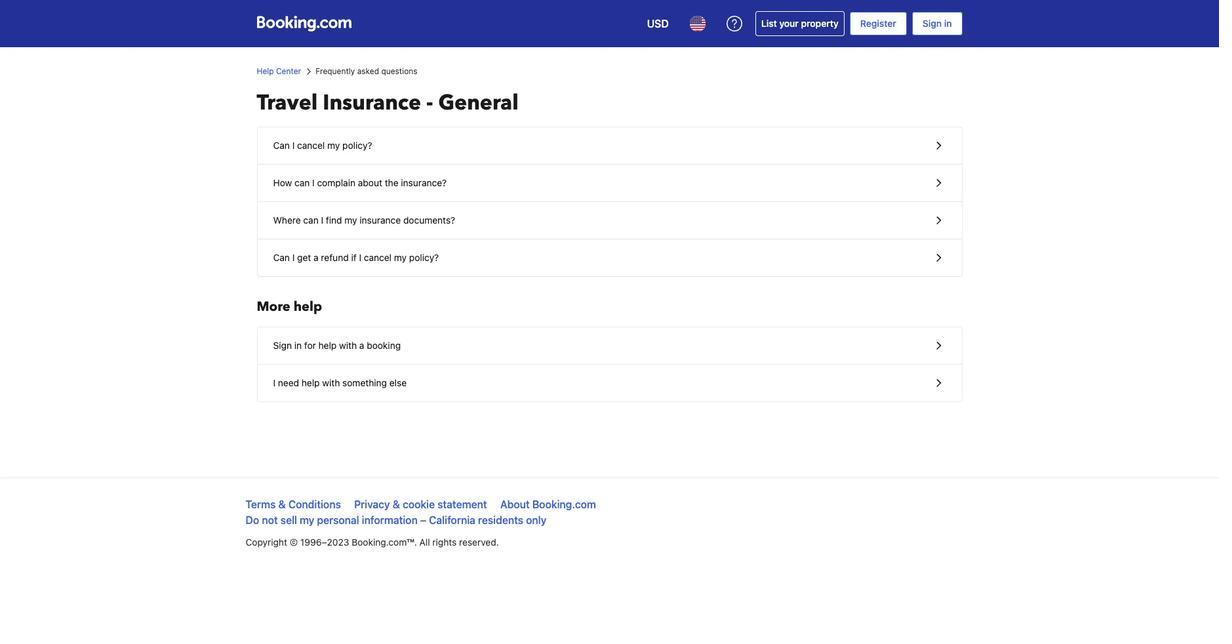 Task type: locate. For each thing, give the bounding box(es) containing it.
how can i complain about the insurance? button
[[258, 165, 962, 202]]

list
[[762, 18, 777, 29]]

can inside button
[[273, 252, 290, 263]]

register link
[[850, 12, 907, 35]]

asked
[[357, 66, 379, 76]]

property
[[802, 18, 839, 29]]

help
[[257, 66, 274, 76]]

policy? up how can i complain about the insurance?
[[343, 140, 372, 151]]

1 horizontal spatial sign
[[923, 18, 942, 29]]

can
[[273, 140, 290, 151], [273, 252, 290, 263]]

i left get
[[292, 252, 295, 263]]

1 vertical spatial can
[[273, 252, 290, 263]]

i right if
[[359, 252, 362, 263]]

need
[[278, 377, 299, 388]]

1 horizontal spatial cancel
[[364, 252, 392, 263]]

1 horizontal spatial a
[[360, 340, 364, 351]]

booking
[[367, 340, 401, 351]]

your
[[780, 18, 799, 29]]

my right find
[[345, 215, 357, 226]]

policy?
[[343, 140, 372, 151], [409, 252, 439, 263]]

booking.com™.
[[352, 537, 417, 548]]

2 can from the top
[[273, 252, 290, 263]]

not
[[262, 514, 278, 526]]

1 vertical spatial in
[[294, 340, 302, 351]]

1 vertical spatial sign
[[273, 340, 292, 351]]

help right "need"
[[302, 377, 320, 388]]

sign right register
[[923, 18, 942, 29]]

my down insurance at the top
[[394, 252, 407, 263]]

in
[[945, 18, 952, 29], [294, 340, 302, 351]]

0 vertical spatial can
[[295, 177, 310, 188]]

insurance?
[[401, 177, 447, 188]]

my down conditions
[[300, 514, 315, 526]]

a left booking
[[360, 340, 364, 351]]

0 vertical spatial policy?
[[343, 140, 372, 151]]

sign in for help with a booking button
[[258, 327, 962, 365]]

1 horizontal spatial policy?
[[409, 252, 439, 263]]

complain
[[317, 177, 356, 188]]

something
[[343, 377, 387, 388]]

can i get a refund if i cancel my policy?
[[273, 252, 439, 263]]

conditions
[[289, 499, 341, 510]]

0 vertical spatial a
[[314, 252, 319, 263]]

0 horizontal spatial cancel
[[297, 140, 325, 151]]

policy? inside button
[[409, 252, 439, 263]]

&
[[279, 499, 286, 510], [393, 499, 400, 510]]

booking.com
[[533, 499, 596, 510]]

sign inside sign in for help with a booking link
[[273, 340, 292, 351]]

0 vertical spatial can
[[273, 140, 290, 151]]

a
[[314, 252, 319, 263], [360, 340, 364, 351]]

0 horizontal spatial a
[[314, 252, 319, 263]]

1 vertical spatial can
[[303, 215, 319, 226]]

1 can from the top
[[273, 140, 290, 151]]

0 vertical spatial cancel
[[297, 140, 325, 151]]

with left booking
[[339, 340, 357, 351]]

with left the something
[[322, 377, 340, 388]]

do
[[246, 514, 259, 526]]

help right more
[[294, 298, 322, 316]]

questions
[[382, 66, 418, 76]]

cancel up 'complain'
[[297, 140, 325, 151]]

find
[[326, 215, 342, 226]]

0 horizontal spatial in
[[294, 340, 302, 351]]

sign in for help with a booking link
[[258, 327, 962, 364]]

cancel inside can i get a refund if i cancel my policy? button
[[364, 252, 392, 263]]

1 vertical spatial cancel
[[364, 252, 392, 263]]

sell
[[281, 514, 297, 526]]

can for can i get a refund if i cancel my policy?
[[273, 252, 290, 263]]

0 horizontal spatial &
[[279, 499, 286, 510]]

where
[[273, 215, 301, 226]]

help right the for
[[319, 340, 337, 351]]

help center button
[[257, 66, 301, 77]]

help center
[[257, 66, 301, 76]]

can for where
[[303, 215, 319, 226]]

can inside button
[[273, 140, 290, 151]]

0 horizontal spatial sign
[[273, 340, 292, 351]]

0 vertical spatial in
[[945, 18, 952, 29]]

how
[[273, 177, 292, 188]]

i need help with something else
[[273, 377, 407, 388]]

cancel right if
[[364, 252, 392, 263]]

1 horizontal spatial &
[[393, 499, 400, 510]]

can right the how
[[295, 177, 310, 188]]

0 vertical spatial sign
[[923, 18, 942, 29]]

sign in
[[923, 18, 952, 29]]

0 horizontal spatial policy?
[[343, 140, 372, 151]]

1 vertical spatial a
[[360, 340, 364, 351]]

the
[[385, 177, 399, 188]]

insurance
[[323, 89, 421, 117]]

my up 'complain'
[[327, 140, 340, 151]]

& up do not sell my personal information – california residents only link
[[393, 499, 400, 510]]

i down travel
[[292, 140, 295, 151]]

sign
[[923, 18, 942, 29], [273, 340, 292, 351]]

list your property link
[[756, 11, 845, 36]]

can up the how
[[273, 140, 290, 151]]

1 & from the left
[[279, 499, 286, 510]]

about booking.com do not sell my personal information – california residents only
[[246, 499, 596, 526]]

usd
[[647, 18, 669, 30]]

how can i complain about the insurance?
[[273, 177, 447, 188]]

can left find
[[303, 215, 319, 226]]

i
[[292, 140, 295, 151], [312, 177, 315, 188], [321, 215, 324, 226], [292, 252, 295, 263], [359, 252, 362, 263], [273, 377, 276, 388]]

my inside about booking.com do not sell my personal information – california residents only
[[300, 514, 315, 526]]

my
[[327, 140, 340, 151], [345, 215, 357, 226], [394, 252, 407, 263], [300, 514, 315, 526]]

1 horizontal spatial in
[[945, 18, 952, 29]]

can
[[295, 177, 310, 188], [303, 215, 319, 226]]

can i cancel my policy?
[[273, 140, 372, 151]]

booking.com online hotel reservations image
[[257, 16, 351, 31]]

i left find
[[321, 215, 324, 226]]

can left get
[[273, 252, 290, 263]]

in inside sign in link
[[945, 18, 952, 29]]

can inside button
[[295, 177, 310, 188]]

1 vertical spatial help
[[319, 340, 337, 351]]

sign inside sign in link
[[923, 18, 942, 29]]

1 vertical spatial policy?
[[409, 252, 439, 263]]

2 & from the left
[[393, 499, 400, 510]]

help
[[294, 298, 322, 316], [319, 340, 337, 351], [302, 377, 320, 388]]

cancel inside can i cancel my policy? button
[[297, 140, 325, 151]]

about
[[501, 499, 530, 510]]

if
[[351, 252, 357, 263]]

general
[[439, 89, 519, 117]]

©
[[290, 537, 298, 548]]

can i cancel my policy? button
[[258, 127, 962, 165]]

can inside button
[[303, 215, 319, 226]]

more
[[257, 298, 291, 316]]

can for can i cancel my policy?
[[273, 140, 290, 151]]

privacy & cookie statement
[[354, 499, 487, 510]]

in inside sign in for help with a booking link
[[294, 340, 302, 351]]

copyright © 1996–2023 booking.com™. all rights reserved.
[[246, 537, 499, 548]]

with
[[339, 340, 357, 351], [322, 377, 340, 388]]

0 vertical spatial help
[[294, 298, 322, 316]]

policy? inside button
[[343, 140, 372, 151]]

cancel
[[297, 140, 325, 151], [364, 252, 392, 263]]

travel insurance - general
[[257, 89, 519, 117]]

2 vertical spatial help
[[302, 377, 320, 388]]

policy? down documents? on the left of page
[[409, 252, 439, 263]]

statement
[[438, 499, 487, 510]]

sign left the for
[[273, 340, 292, 351]]

i inside button
[[321, 215, 324, 226]]

sign for sign in
[[923, 18, 942, 29]]

a right get
[[314, 252, 319, 263]]

& up sell
[[279, 499, 286, 510]]

residents
[[478, 514, 524, 526]]

about
[[358, 177, 382, 188]]

& for privacy
[[393, 499, 400, 510]]



Task type: describe. For each thing, give the bounding box(es) containing it.
do not sell my personal information – california residents only link
[[246, 514, 547, 526]]

sign in link
[[913, 12, 963, 35]]

my inside where can i find my insurance documents? button
[[345, 215, 357, 226]]

where can i find my insurance documents? button
[[258, 202, 962, 239]]

in for sign in for help with a booking
[[294, 340, 302, 351]]

refund
[[321, 252, 349, 263]]

all
[[420, 537, 430, 548]]

1996–2023
[[300, 537, 349, 548]]

where can i find my insurance documents?
[[273, 215, 455, 226]]

-
[[427, 89, 433, 117]]

a inside sign in for help with a booking link
[[360, 340, 364, 351]]

my inside can i cancel my policy? button
[[327, 140, 340, 151]]

cookie
[[403, 499, 435, 510]]

california
[[429, 514, 476, 526]]

sign in for help with a booking
[[273, 340, 401, 351]]

i left 'complain'
[[312, 177, 315, 188]]

only
[[526, 514, 547, 526]]

1 vertical spatial with
[[322, 377, 340, 388]]

about booking.com link
[[501, 499, 596, 510]]

copyright
[[246, 537, 287, 548]]

list your property
[[762, 18, 839, 29]]

for
[[304, 340, 316, 351]]

terms
[[246, 499, 276, 510]]

a inside can i get a refund if i cancel my policy? button
[[314, 252, 319, 263]]

insurance
[[360, 215, 401, 226]]

privacy & cookie statement link
[[354, 499, 487, 510]]

my inside can i get a refund if i cancel my policy? button
[[394, 252, 407, 263]]

& for terms
[[279, 499, 286, 510]]

documents?
[[404, 215, 455, 226]]

privacy
[[354, 499, 390, 510]]

–
[[421, 514, 427, 526]]

register
[[861, 18, 897, 29]]

usd button
[[640, 8, 677, 39]]

frequently
[[316, 66, 355, 76]]

terms & conditions link
[[246, 499, 341, 510]]

0 vertical spatial with
[[339, 340, 357, 351]]

i need help with something else button
[[258, 365, 962, 402]]

can i get a refund if i cancel my policy? button
[[258, 239, 962, 276]]

get
[[297, 252, 311, 263]]

can for how
[[295, 177, 310, 188]]

frequently asked questions
[[316, 66, 418, 76]]

rights
[[433, 537, 457, 548]]

else
[[390, 377, 407, 388]]

sign for sign in for help with a booking
[[273, 340, 292, 351]]

i left "need"
[[273, 377, 276, 388]]

reserved.
[[459, 537, 499, 548]]

information
[[362, 514, 418, 526]]

terms & conditions
[[246, 499, 341, 510]]

more help
[[257, 298, 322, 316]]

in for sign in
[[945, 18, 952, 29]]

center
[[276, 66, 301, 76]]

travel
[[257, 89, 318, 117]]

personal
[[317, 514, 359, 526]]



Task type: vqa. For each thing, say whether or not it's contained in the screenshot.
rightmost a
yes



